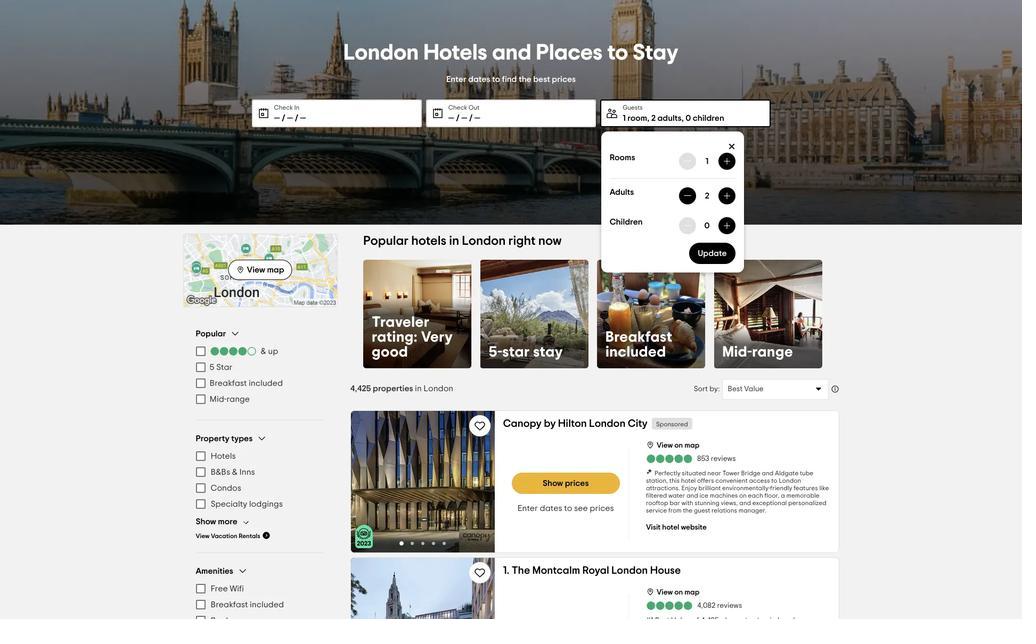 Task type: describe. For each thing, give the bounding box(es) containing it.
2 save to a trip image from the top
[[474, 567, 486, 580]]

on for 4,082 reviews
[[675, 589, 683, 597]]

royal london house by montcalm image
[[351, 558, 495, 620]]

1 , from the left
[[648, 114, 650, 122]]

4,082
[[698, 603, 716, 610]]

near
[[708, 470, 722, 477]]

4.0 of 5 bubbles image
[[210, 347, 257, 356]]

sort by:
[[694, 386, 720, 393]]

menu for popular
[[196, 344, 325, 408]]

breakfast inside 'link'
[[606, 330, 673, 345]]

very
[[421, 330, 453, 345]]

london inside perfectly situated near tower bridge and aldgate tube station, this hotel offers convenient access to london attractions. enjoy brilliant environmentally-friendly features like filtered water and ice machines on each floor, a memorable rooftop bar with stunning views, and exceptional personalized service from the guest relations manager.
[[779, 478, 802, 484]]

canopy by hilton london city
[[503, 419, 648, 429]]

sort
[[694, 386, 708, 393]]

show prices button
[[512, 473, 620, 494]]

hotel inside perfectly situated near tower bridge and aldgate tube station, this hotel offers convenient access to london attractions. enjoy brilliant environmentally-friendly features like filtered water and ice machines on each floor, a memorable rooftop bar with stunning views, and exceptional personalized service from the guest relations manager.
[[681, 478, 696, 484]]

on inside perfectly situated near tower bridge and aldgate tube station, this hotel offers convenient access to london attractions. enjoy brilliant environmentally-friendly features like filtered water and ice machines on each floor, a memorable rooftop bar with stunning views, and exceptional personalized service from the guest relations manager.
[[740, 493, 747, 499]]

0 vertical spatial prices
[[552, 75, 576, 83]]

royal
[[583, 566, 610, 576]]

children
[[693, 114, 725, 122]]

5-star stay link
[[480, 260, 589, 369]]

1 — from the left
[[274, 114, 280, 122]]

bar
[[670, 500, 680, 507]]

best value button
[[722, 379, 829, 400]]

stunning
[[695, 500, 720, 507]]

5 star
[[210, 363, 233, 372]]

set adult count to one less image
[[684, 192, 692, 200]]

and down enjoy
[[687, 493, 699, 499]]

1 inside guests 1 room , 2 adults , 0 children
[[623, 114, 626, 122]]

0 vertical spatial &
[[261, 347, 266, 356]]

enjoy
[[682, 485, 698, 492]]

6 — from the left
[[475, 114, 481, 122]]

rooftop
[[646, 500, 669, 507]]

group containing amenities
[[196, 567, 325, 620]]

situated
[[682, 470, 706, 477]]

1 / from the left
[[282, 114, 285, 122]]

2 inside guests 1 room , 2 adults , 0 children
[[652, 114, 656, 122]]

4,082 reviews link
[[646, 601, 743, 612]]

853
[[698, 456, 710, 463]]

ice
[[700, 493, 709, 499]]

condos
[[211, 484, 241, 493]]

canopy by hilton london city link
[[503, 418, 648, 430]]

view on map button for 4,082 reviews
[[646, 586, 700, 598]]

hotel inside "link"
[[663, 524, 680, 532]]

range inside menu
[[227, 395, 250, 404]]

set adult count to one more image
[[723, 192, 732, 200]]

features
[[794, 485, 818, 492]]

out
[[469, 104, 480, 111]]

now
[[538, 235, 562, 248]]

stay
[[533, 345, 563, 360]]

1 vertical spatial 1
[[706, 157, 709, 165]]

0 vertical spatial hotels
[[424, 41, 488, 64]]

1 vertical spatial breakfast included
[[210, 379, 283, 388]]

hotels
[[411, 235, 446, 248]]

4,425
[[350, 385, 371, 393]]

environmentally-
[[723, 485, 771, 492]]

access
[[750, 478, 770, 484]]

hotels inside menu
[[211, 452, 236, 461]]

adults
[[610, 188, 635, 196]]

station,
[[646, 478, 668, 484]]

attractions.
[[646, 485, 680, 492]]

tower
[[723, 470, 740, 477]]

1 save to a trip image from the top
[[474, 420, 486, 432]]

offers
[[698, 478, 715, 484]]

breakfast included link
[[597, 260, 706, 369]]

view vacation rentals link
[[196, 532, 271, 540]]

4,082 reviews
[[698, 603, 743, 610]]

2 — from the left
[[287, 114, 293, 122]]

more
[[218, 518, 238, 527]]

2 set child count to one less image from the left
[[723, 221, 732, 230]]

property types
[[196, 435, 253, 443]]

show more button
[[196, 517, 255, 528]]

best
[[534, 75, 550, 83]]

5.0 of 5 bubbles. 853 reviews element
[[646, 454, 736, 464]]

view vacation rentals
[[196, 533, 260, 540]]

best value
[[728, 386, 764, 393]]

value
[[745, 386, 764, 393]]

mid-range link
[[714, 260, 823, 369]]

from
[[669, 508, 682, 514]]

check for check out — / — / —
[[449, 104, 467, 111]]

rooms
[[610, 153, 636, 162]]

to left stay
[[608, 41, 629, 64]]

853 reviews link
[[646, 454, 736, 464]]

in
[[294, 104, 300, 111]]

group containing popular
[[196, 329, 325, 408]]

service
[[646, 508, 667, 514]]

house
[[651, 566, 681, 576]]

by
[[544, 419, 556, 429]]

show more
[[196, 518, 238, 527]]

view on map for 4,082
[[657, 589, 700, 597]]

visit hotel website link
[[646, 522, 707, 533]]

0 horizontal spatial mid-range
[[210, 395, 250, 404]]

properties
[[373, 385, 413, 393]]

star
[[216, 363, 233, 372]]

like
[[820, 485, 830, 492]]

show for show more
[[196, 518, 216, 527]]

montcalm
[[533, 566, 580, 576]]

stay
[[633, 41, 679, 64]]

1.
[[503, 566, 510, 576]]

london hotels and places to stay
[[344, 41, 679, 64]]

included inside 'link'
[[606, 345, 666, 360]]

see
[[575, 504, 588, 513]]

friendly
[[771, 485, 793, 492]]

set rooms to one more image
[[723, 157, 732, 165]]

4 — from the left
[[449, 114, 454, 122]]

0 horizontal spatial &
[[232, 468, 238, 477]]

breakfast included inside 'link'
[[606, 330, 673, 360]]

rating:
[[372, 330, 418, 345]]

views,
[[721, 500, 738, 507]]

places
[[536, 41, 603, 64]]

view on map for 853
[[657, 442, 700, 450]]

in for properties
[[415, 385, 422, 393]]

check for check in — / — / —
[[274, 104, 293, 111]]

exceptional
[[753, 500, 787, 507]]

property
[[196, 435, 230, 443]]

carousel of images figure
[[351, 411, 495, 553]]

amenities
[[196, 567, 233, 576]]



Task type: vqa. For each thing, say whether or not it's contained in the screenshot.
5.0 of 5 bubbles. 4,082 reviews Element
yes



Task type: locate. For each thing, give the bounding box(es) containing it.
find
[[502, 75, 517, 83]]

0 vertical spatial included
[[606, 345, 666, 360]]

view map
[[247, 266, 284, 274]]

reviews up tower
[[711, 456, 736, 463]]

enter down show prices button
[[518, 504, 538, 513]]

menu
[[196, 344, 325, 408], [196, 449, 325, 513], [196, 581, 325, 620]]

1 vertical spatial save to a trip image
[[474, 567, 486, 580]]

hotel
[[681, 478, 696, 484], [663, 524, 680, 532]]

save to a trip image left canopy at the bottom of page
[[474, 420, 486, 432]]

in for hotels
[[449, 235, 459, 248]]

0 horizontal spatial show
[[196, 518, 216, 527]]

1 vertical spatial the
[[683, 508, 693, 514]]

specialty
[[211, 500, 247, 509]]

a
[[781, 493, 785, 499]]

reviews right 4,082
[[718, 603, 743, 610]]

view on map up 853 reviews button
[[657, 442, 700, 450]]

1 horizontal spatial dates
[[540, 504, 563, 513]]

0 horizontal spatial popular
[[196, 330, 226, 338]]

and
[[492, 41, 532, 64], [762, 470, 774, 477], [687, 493, 699, 499], [740, 500, 752, 507]]

1 vertical spatial view on map button
[[646, 586, 700, 598]]

guests
[[623, 104, 643, 111]]

1 vertical spatial mid-
[[210, 395, 227, 404]]

0 vertical spatial 1
[[623, 114, 626, 122]]

1 check from the left
[[274, 104, 293, 111]]

specialty lodgings
[[211, 500, 283, 509]]

1 left room
[[623, 114, 626, 122]]

mid-range
[[723, 345, 793, 360], [210, 395, 250, 404]]

0 horizontal spatial 1
[[623, 114, 626, 122]]

1 view on map from the top
[[657, 442, 700, 450]]

0 vertical spatial save to a trip image
[[474, 420, 486, 432]]

children
[[610, 218, 643, 226]]

set room count to one less image
[[684, 157, 692, 165]]

& left inns
[[232, 468, 238, 477]]

0 horizontal spatial enter
[[447, 75, 467, 83]]

0 horizontal spatial in
[[415, 385, 422, 393]]

2 view on map from the top
[[657, 589, 700, 597]]

1 group from the top
[[196, 329, 325, 408]]

0 horizontal spatial the
[[519, 75, 532, 83]]

2 vertical spatial prices
[[590, 504, 614, 513]]

breakfast
[[606, 330, 673, 345], [210, 379, 247, 388], [211, 601, 248, 610]]

dates for see
[[540, 504, 563, 513]]

check left "in"
[[274, 104, 293, 111]]

2 right room
[[652, 114, 656, 122]]

0 horizontal spatial check
[[274, 104, 293, 111]]

1 horizontal spatial &
[[261, 347, 266, 356]]

mid-range down star
[[210, 395, 250, 404]]

b&bs & inns
[[211, 468, 255, 477]]

1 horizontal spatial mid-
[[723, 345, 752, 360]]

map
[[267, 266, 284, 274], [685, 442, 700, 450], [685, 589, 700, 597]]

2 view on map button from the top
[[646, 586, 700, 598]]

view on map up 5.0 of 5 bubbles. 4,082 reviews element
[[657, 589, 700, 597]]

1 horizontal spatial ,
[[682, 114, 684, 122]]

0 vertical spatial range
[[752, 345, 793, 360]]

0 vertical spatial view on map button
[[646, 439, 700, 451]]

1 menu from the top
[[196, 344, 325, 408]]

to inside perfectly situated near tower bridge and aldgate tube station, this hotel offers convenient access to london attractions. enjoy brilliant environmentally-friendly features like filtered water and ice machines on each floor, a memorable rooftop bar with stunning views, and exceptional personalized service from the guest relations manager.
[[772, 478, 778, 484]]

enter up check out — / — / — at the left top of page
[[447, 75, 467, 83]]

1 horizontal spatial enter
[[518, 504, 538, 513]]

with
[[682, 500, 694, 507]]

0 vertical spatial mid-range
[[723, 345, 793, 360]]

0 right adults
[[686, 114, 691, 122]]

check left out
[[449, 104, 467, 111]]

1 vertical spatial range
[[227, 395, 250, 404]]

1 vertical spatial show
[[196, 518, 216, 527]]

check inside check in — / — / —
[[274, 104, 293, 111]]

to left find
[[492, 75, 500, 83]]

2 vertical spatial menu
[[196, 581, 325, 620]]

1 vertical spatial on
[[740, 493, 747, 499]]

0 vertical spatial map
[[267, 266, 284, 274]]

view on map button for 853 reviews
[[646, 439, 700, 451]]

5-
[[489, 345, 502, 360]]

2 vertical spatial group
[[196, 567, 325, 620]]

and up manager.
[[740, 500, 752, 507]]

1 horizontal spatial set child count to one less image
[[723, 221, 732, 230]]

2 , from the left
[[682, 114, 684, 122]]

on for 853 reviews
[[675, 442, 683, 450]]

1 horizontal spatial hotel
[[681, 478, 696, 484]]

mid-range up "value"
[[723, 345, 793, 360]]

1 vertical spatial 2
[[706, 192, 710, 200]]

1 vertical spatial prices
[[565, 479, 589, 488]]

hotel up enjoy
[[681, 478, 696, 484]]

check
[[274, 104, 293, 111], [449, 104, 467, 111]]

reviews for 4,082 reviews
[[718, 603, 743, 610]]

range down star
[[227, 395, 250, 404]]

0 vertical spatial enter
[[447, 75, 467, 83]]

traveler rating: very good
[[372, 315, 453, 360]]

show up enter dates to see prices
[[543, 479, 563, 488]]

save to a trip image left 1. at the left bottom of the page
[[474, 567, 486, 580]]

1 vertical spatial hotel
[[663, 524, 680, 532]]

group
[[196, 329, 325, 408], [196, 434, 325, 540], [196, 567, 325, 620]]

view inside view map button
[[247, 266, 265, 274]]

machines
[[710, 493, 738, 499]]

0 horizontal spatial range
[[227, 395, 250, 404]]

the
[[519, 75, 532, 83], [683, 508, 693, 514]]

dates for find
[[468, 75, 491, 83]]

0 horizontal spatial mid-
[[210, 395, 227, 404]]

the
[[512, 566, 530, 576]]

1 vertical spatial group
[[196, 434, 325, 540]]

1 horizontal spatial in
[[449, 235, 459, 248]]

0 horizontal spatial 2
[[652, 114, 656, 122]]

2 left set adult count to one more "image"
[[706, 192, 710, 200]]

convenient
[[716, 478, 748, 484]]

2 vertical spatial map
[[685, 589, 700, 597]]

perfectly situated near tower bridge and aldgate tube station, this hotel offers convenient access to london attractions. enjoy brilliant environmentally-friendly features like filtered water and ice machines on each floor, a memorable rooftop bar with stunning views, and exceptional personalized service from the guest relations manager. button
[[646, 469, 831, 515]]

5.0 of 5 bubbles. 4,082 reviews element
[[646, 601, 743, 612]]

in
[[449, 235, 459, 248], [415, 385, 422, 393]]

1 horizontal spatial popular
[[363, 235, 409, 248]]

0 vertical spatial breakfast included
[[606, 330, 673, 360]]

3 — from the left
[[300, 114, 306, 122]]

1 horizontal spatial 0
[[705, 221, 711, 230]]

1 vertical spatial breakfast
[[210, 379, 247, 388]]

0 vertical spatial reviews
[[711, 456, 736, 463]]

0 inside guests 1 room , 2 adults , 0 children
[[686, 114, 691, 122]]

guest
[[694, 508, 711, 514]]

5-star stay
[[489, 345, 563, 360]]

1 view on map button from the top
[[646, 439, 700, 451]]

vacation
[[211, 533, 238, 540]]

rentals
[[239, 533, 260, 540]]

mid- down 5 star
[[210, 395, 227, 404]]

, left adults
[[648, 114, 650, 122]]

lodgings
[[249, 500, 283, 509]]

in right properties
[[415, 385, 422, 393]]

personalized
[[789, 500, 827, 507]]

the inside perfectly situated near tower bridge and aldgate tube station, this hotel offers convenient access to london attractions. enjoy brilliant environmentally-friendly features like filtered water and ice machines on each floor, a memorable rooftop bar with stunning views, and exceptional personalized service from the guest relations manager.
[[683, 508, 693, 514]]

hotels
[[424, 41, 488, 64], [211, 452, 236, 461]]

1 horizontal spatial range
[[752, 345, 793, 360]]

3 menu from the top
[[196, 581, 325, 620]]

2 check from the left
[[449, 104, 467, 111]]

2 vertical spatial breakfast
[[211, 601, 248, 610]]

popular left "hotels"
[[363, 235, 409, 248]]

enter dates to see prices
[[518, 504, 614, 513]]

0 horizontal spatial hotel
[[663, 524, 680, 532]]

menu containing & up
[[196, 344, 325, 408]]

0 horizontal spatial ,
[[648, 114, 650, 122]]

mid-
[[723, 345, 752, 360], [210, 395, 227, 404]]

and up the access
[[762, 470, 774, 477]]

1 horizontal spatial mid-range
[[723, 345, 793, 360]]

mid- up "best"
[[723, 345, 752, 360]]

hotel right the visit
[[663, 524, 680, 532]]

1 set child count to one less image from the left
[[684, 221, 692, 230]]

enter for enter dates to find the best prices
[[447, 75, 467, 83]]

range
[[752, 345, 793, 360], [227, 395, 250, 404]]

0 vertical spatial breakfast
[[606, 330, 673, 345]]

0 vertical spatial view on map
[[657, 442, 700, 450]]

show
[[543, 479, 563, 488], [196, 518, 216, 527]]

manager.
[[739, 508, 767, 514]]

b&bs
[[211, 468, 230, 477]]

set child count to one less image
[[684, 221, 692, 230], [723, 221, 732, 230]]

the down with
[[683, 508, 693, 514]]

1 horizontal spatial check
[[449, 104, 467, 111]]

0 vertical spatial menu
[[196, 344, 325, 408]]

1 vertical spatial dates
[[540, 504, 563, 513]]

to up friendly
[[772, 478, 778, 484]]

1 right set room count to one less image
[[706, 157, 709, 165]]

view
[[247, 266, 265, 274], [657, 442, 673, 450], [196, 533, 210, 540], [657, 589, 673, 597]]

1 vertical spatial included
[[249, 379, 283, 388]]

bridge
[[742, 470, 761, 477]]

view on map button
[[646, 439, 700, 451], [646, 586, 700, 598]]

1 vertical spatial view on map
[[657, 589, 700, 597]]

1 horizontal spatial show
[[543, 479, 563, 488]]

1 vertical spatial in
[[415, 385, 422, 393]]

1 horizontal spatial 1
[[706, 157, 709, 165]]

2 vertical spatial breakfast included
[[211, 601, 284, 610]]

1 vertical spatial map
[[685, 442, 700, 450]]

on up 5.0 of 5 bubbles. 4,082 reviews element
[[675, 589, 683, 597]]

0 up "update"
[[705, 221, 711, 230]]

update
[[698, 249, 728, 258]]

1 horizontal spatial hotels
[[424, 41, 488, 64]]

1 horizontal spatial 2
[[706, 192, 710, 200]]

traveler
[[372, 315, 429, 330]]

group containing property types
[[196, 434, 325, 540]]

on down environmentally-
[[740, 493, 747, 499]]

& left up
[[261, 347, 266, 356]]

london
[[344, 41, 419, 64], [462, 235, 506, 248], [424, 385, 454, 393], [589, 419, 626, 429], [779, 478, 802, 484], [612, 566, 648, 576]]

best
[[728, 386, 743, 393]]

2 group from the top
[[196, 434, 325, 540]]

popular up 4.0 of 5 bubbles image
[[196, 330, 226, 338]]

1 vertical spatial &
[[232, 468, 238, 477]]

free wifi
[[211, 585, 244, 594]]

0 horizontal spatial 0
[[686, 114, 691, 122]]

0
[[686, 114, 691, 122], [705, 221, 711, 230]]

/
[[282, 114, 285, 122], [295, 114, 298, 122], [456, 114, 460, 122], [469, 114, 473, 122]]

aldgate
[[775, 470, 799, 477]]

prices right best
[[552, 75, 576, 83]]

0 vertical spatial hotel
[[681, 478, 696, 484]]

the right find
[[519, 75, 532, 83]]

1 vertical spatial 0
[[705, 221, 711, 230]]

—
[[274, 114, 280, 122], [287, 114, 293, 122], [300, 114, 306, 122], [449, 114, 454, 122], [462, 114, 468, 122], [475, 114, 481, 122]]

visit
[[646, 524, 661, 532]]

menu for amenities
[[196, 581, 325, 620]]

menu containing hotels
[[196, 449, 325, 513]]

prices right see on the right of page
[[590, 504, 614, 513]]

wifi
[[230, 585, 244, 594]]

to left see on the right of page
[[565, 504, 573, 513]]

1 vertical spatial mid-range
[[210, 395, 250, 404]]

show inside dropdown button
[[196, 518, 216, 527]]

enter for enter dates to see prices
[[518, 504, 538, 513]]

view on map button down sponsored
[[646, 439, 700, 451]]

on up 853 reviews button
[[675, 442, 683, 450]]

prices
[[552, 75, 576, 83], [565, 479, 589, 488], [590, 504, 614, 513]]

dates up out
[[468, 75, 491, 83]]

and up enter dates to find the best prices
[[492, 41, 532, 64]]

0 horizontal spatial dates
[[468, 75, 491, 83]]

0 vertical spatial in
[[449, 235, 459, 248]]

0 vertical spatial 2
[[652, 114, 656, 122]]

4,425 properties in london
[[350, 385, 454, 393]]

5 — from the left
[[462, 114, 468, 122]]

2 menu from the top
[[196, 449, 325, 513]]

, left children
[[682, 114, 684, 122]]

save to a trip image
[[474, 420, 486, 432], [474, 567, 486, 580]]

check inside check out — / — / —
[[449, 104, 467, 111]]

view inside view vacation rentals link
[[196, 533, 210, 540]]

enter dates to find the best prices
[[447, 75, 576, 83]]

canopy
[[503, 419, 542, 429]]

2 / from the left
[[295, 114, 298, 122]]

1 vertical spatial popular
[[196, 330, 226, 338]]

update button
[[690, 243, 736, 264]]

4 / from the left
[[469, 114, 473, 122]]

show left the more
[[196, 518, 216, 527]]

0 vertical spatial mid-
[[723, 345, 752, 360]]

0 vertical spatial 0
[[686, 114, 691, 122]]

map for 4,082
[[685, 589, 700, 597]]

show prices
[[543, 479, 589, 488]]

set child count to one less image down set adult count to one more "image"
[[723, 221, 732, 230]]

1. the montcalm royal london house
[[503, 566, 681, 576]]

1 vertical spatial menu
[[196, 449, 325, 513]]

this
[[670, 478, 680, 484]]

dates down show prices
[[540, 504, 563, 513]]

1 vertical spatial enter
[[518, 504, 538, 513]]

popular inside group
[[196, 330, 226, 338]]

0 horizontal spatial hotels
[[211, 452, 236, 461]]

set child count to one less image down 'set adult count to one less' icon
[[684, 221, 692, 230]]

tube
[[800, 470, 814, 477]]

hilton
[[558, 419, 587, 429]]

0 vertical spatial group
[[196, 329, 325, 408]]

1 vertical spatial hotels
[[211, 452, 236, 461]]

range up best value popup button
[[752, 345, 793, 360]]

traveler rating: very good link
[[363, 260, 472, 369]]

floor,
[[765, 493, 780, 499]]

3 / from the left
[[456, 114, 460, 122]]

inns
[[240, 468, 255, 477]]

5
[[210, 363, 214, 372]]

popular
[[363, 235, 409, 248], [196, 330, 226, 338]]

types
[[231, 435, 253, 443]]

show for show prices
[[543, 479, 563, 488]]

0 vertical spatial on
[[675, 442, 683, 450]]

0 horizontal spatial set child count to one less image
[[684, 221, 692, 230]]

check in — / — / —
[[274, 104, 306, 122]]

good
[[372, 345, 408, 360]]

0 vertical spatial the
[[519, 75, 532, 83]]

water
[[669, 493, 685, 499]]

map inside button
[[267, 266, 284, 274]]

,
[[648, 114, 650, 122], [682, 114, 684, 122]]

menu containing free wifi
[[196, 581, 325, 620]]

×
[[729, 140, 736, 155]]

1 horizontal spatial the
[[683, 508, 693, 514]]

each
[[749, 493, 764, 499]]

map for 853
[[685, 442, 700, 450]]

exterior image
[[351, 411, 495, 553]]

2 vertical spatial on
[[675, 589, 683, 597]]

show inside button
[[543, 479, 563, 488]]

popular for popular hotels in london right now
[[363, 235, 409, 248]]

popular hotels in london right now
[[363, 235, 562, 248]]

0 vertical spatial show
[[543, 479, 563, 488]]

reviews for 853 reviews
[[711, 456, 736, 463]]

popular for popular
[[196, 330, 226, 338]]

prices up see on the right of page
[[565, 479, 589, 488]]

0 vertical spatial popular
[[363, 235, 409, 248]]

2 vertical spatial included
[[250, 601, 284, 610]]

in right "hotels"
[[449, 235, 459, 248]]

1 vertical spatial reviews
[[718, 603, 743, 610]]

3 group from the top
[[196, 567, 325, 620]]

prices inside show prices button
[[565, 479, 589, 488]]

0 vertical spatial dates
[[468, 75, 491, 83]]

view on map button down house
[[646, 586, 700, 598]]



